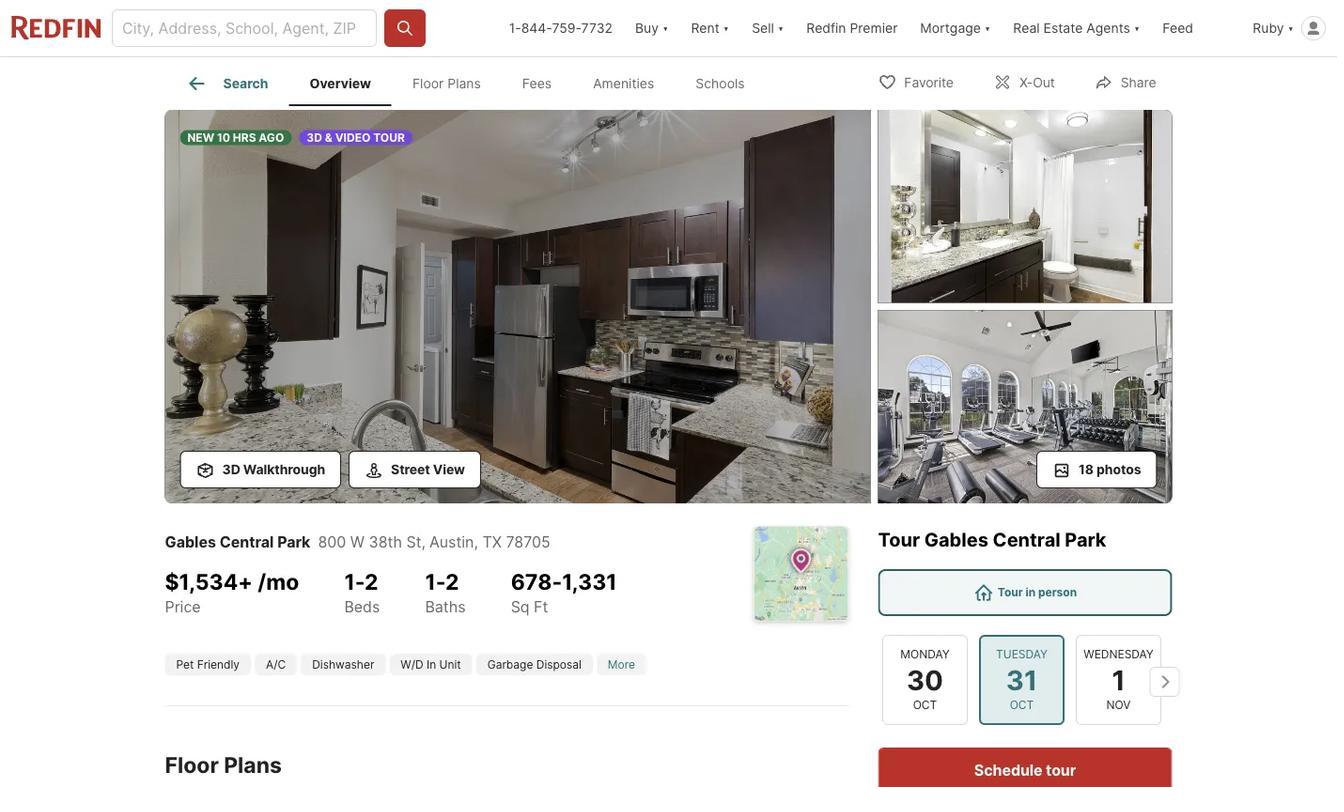 Task type: describe. For each thing, give the bounding box(es) containing it.
1 horizontal spatial gables
[[925, 529, 989, 552]]

678-
[[511, 569, 562, 595]]

sell ▾
[[752, 20, 784, 36]]

rent ▾ button
[[680, 0, 741, 56]]

rent
[[691, 20, 720, 36]]

garbage disposal
[[488, 658, 582, 672]]

tx
[[483, 533, 502, 551]]

800
[[318, 533, 346, 551]]

rent ▾
[[691, 20, 729, 36]]

tuesday 31 oct
[[996, 648, 1047, 713]]

disposal
[[536, 658, 582, 672]]

sq
[[511, 598, 530, 616]]

street view button
[[349, 451, 481, 489]]

78705
[[506, 533, 551, 551]]

buy ▾ button
[[635, 0, 669, 56]]

schedule
[[974, 761, 1043, 780]]

amenities tab
[[572, 61, 675, 106]]

3d walkthrough
[[222, 461, 325, 477]]

844-
[[521, 20, 552, 36]]

ruby
[[1253, 20, 1284, 36]]

garbage
[[488, 658, 533, 672]]

new
[[187, 131, 214, 144]]

a/c
[[266, 658, 286, 672]]

amenities
[[593, 75, 654, 91]]

30
[[906, 664, 943, 697]]

feed button
[[1152, 0, 1242, 56]]

submit search image
[[396, 19, 414, 38]]

baths
[[425, 598, 466, 616]]

friendly
[[197, 658, 240, 672]]

video
[[335, 131, 371, 144]]

tab list containing search
[[165, 57, 781, 106]]

out
[[1033, 75, 1055, 91]]

new 10 hrs ago
[[187, 131, 284, 144]]

schools tab
[[675, 61, 766, 106]]

real estate agents ▾ button
[[1002, 0, 1152, 56]]

pet
[[176, 658, 194, 672]]

0 horizontal spatial gables
[[165, 533, 216, 551]]

mortgage
[[920, 20, 981, 36]]

678-1,331 sq ft
[[511, 569, 617, 616]]

search
[[223, 75, 268, 91]]

dishwasher
[[312, 658, 374, 672]]

5 ▾ from the left
[[1134, 20, 1140, 36]]

$1,534+ /mo price
[[165, 569, 299, 616]]

▾ for ruby ▾
[[1288, 20, 1294, 36]]

real
[[1013, 20, 1040, 36]]

1-2 baths
[[425, 569, 466, 616]]

1
[[1112, 664, 1125, 697]]

rent ▾ button
[[691, 0, 729, 56]]

tour for tour gables central park
[[878, 529, 920, 552]]

sell ▾ button
[[741, 0, 795, 56]]

ago
[[259, 131, 284, 144]]

fees
[[522, 75, 552, 91]]

unit
[[439, 658, 461, 672]]

0 horizontal spatial plans
[[224, 752, 282, 778]]

tour
[[1046, 761, 1076, 780]]

real estate agents ▾
[[1013, 20, 1140, 36]]

schedule tour
[[974, 761, 1076, 780]]

38th
[[369, 533, 402, 551]]

walkthrough
[[243, 461, 325, 477]]

0 horizontal spatial central
[[220, 533, 274, 551]]

w
[[350, 533, 365, 551]]

18 photos
[[1079, 461, 1141, 477]]

759-
[[552, 20, 581, 36]]

buy
[[635, 20, 659, 36]]

redfin premier
[[807, 20, 898, 36]]

feed
[[1163, 20, 1194, 36]]

1-844-759-7732
[[509, 20, 613, 36]]

premier
[[850, 20, 898, 36]]

1-2 beds
[[344, 569, 380, 616]]

tour in person
[[998, 586, 1077, 600]]

&
[[325, 131, 333, 144]]

agents
[[1087, 20, 1131, 36]]

mortgage ▾ button
[[920, 0, 991, 56]]

18
[[1079, 461, 1094, 477]]

estate
[[1044, 20, 1083, 36]]

1 , from the left
[[421, 533, 426, 551]]

search link
[[186, 72, 268, 95]]

1-844-759-7732 link
[[509, 20, 613, 36]]

person
[[1038, 586, 1077, 600]]

next image
[[1150, 667, 1180, 697]]



Task type: vqa. For each thing, say whether or not it's contained in the screenshot.


Task type: locate. For each thing, give the bounding box(es) containing it.
1 horizontal spatial 1-
[[425, 569, 445, 595]]

1- up "beds"
[[344, 569, 365, 595]]

tuesday
[[996, 648, 1047, 662]]

1-
[[509, 20, 521, 36], [344, 569, 365, 595], [425, 569, 445, 595]]

3 ▾ from the left
[[778, 20, 784, 36]]

central up in
[[993, 529, 1061, 552]]

▾ right buy at the left top of page
[[663, 20, 669, 36]]

2 ▾ from the left
[[723, 20, 729, 36]]

tour in person list box
[[878, 570, 1172, 617]]

tour gables central park
[[878, 529, 1107, 552]]

tour
[[373, 131, 405, 144]]

hrs
[[233, 131, 256, 144]]

▾ right rent
[[723, 20, 729, 36]]

0 vertical spatial plans
[[448, 75, 481, 91]]

2 for 1-2 beds
[[365, 569, 378, 595]]

oct down 31
[[1010, 699, 1034, 713]]

6 ▾ from the left
[[1288, 20, 1294, 36]]

2 up baths
[[445, 569, 459, 595]]

favorite
[[904, 75, 954, 91]]

2 for 1-2 baths
[[445, 569, 459, 595]]

floor inside tab
[[412, 75, 444, 91]]

mortgage ▾
[[920, 20, 991, 36]]

sell ▾ button
[[752, 0, 784, 56]]

0 horizontal spatial oct
[[913, 699, 937, 713]]

redfin premier button
[[795, 0, 909, 56]]

share
[[1121, 75, 1156, 91]]

10
[[217, 131, 230, 144]]

, left austin in the left of the page
[[421, 533, 426, 551]]

1 horizontal spatial 2
[[445, 569, 459, 595]]

schools
[[696, 75, 745, 91]]

2 2 from the left
[[445, 569, 459, 595]]

street
[[391, 461, 430, 477]]

$1,534+
[[165, 569, 253, 595]]

oct inside the monday 30 oct
[[913, 699, 937, 713]]

plans
[[448, 75, 481, 91], [224, 752, 282, 778]]

wednesday
[[1083, 648, 1153, 662]]

monday 30 oct
[[900, 648, 949, 713]]

1- up baths
[[425, 569, 445, 595]]

1 horizontal spatial floor plans
[[412, 75, 481, 91]]

3d & video tour
[[307, 131, 405, 144]]

ft
[[534, 598, 548, 616]]

0 horizontal spatial tour
[[878, 529, 920, 552]]

0 horizontal spatial floor plans
[[165, 752, 282, 778]]

nov
[[1106, 699, 1131, 713]]

2 inside 1-2 baths
[[445, 569, 459, 595]]

floor plans inside tab
[[412, 75, 481, 91]]

2 , from the left
[[474, 533, 478, 551]]

overview
[[310, 75, 371, 91]]

map entry image
[[754, 527, 848, 621]]

1- inside 1-2 baths
[[425, 569, 445, 595]]

real estate agents ▾ link
[[1013, 0, 1140, 56]]

1 vertical spatial floor plans
[[165, 752, 282, 778]]

0 horizontal spatial 1-
[[344, 569, 365, 595]]

share button
[[1079, 62, 1172, 101]]

pet friendly
[[176, 658, 240, 672]]

gables up tour in person list box
[[925, 529, 989, 552]]

▾ for sell ▾
[[778, 20, 784, 36]]

1,331
[[562, 569, 617, 595]]

2 inside 1-2 beds
[[365, 569, 378, 595]]

1 2 from the left
[[365, 569, 378, 595]]

, left tx
[[474, 533, 478, 551]]

1 horizontal spatial ,
[[474, 533, 478, 551]]

oct for 30
[[913, 699, 937, 713]]

31
[[1006, 664, 1037, 697]]

x-
[[1020, 75, 1033, 91]]

park left 800
[[277, 533, 311, 551]]

oct down 30
[[913, 699, 937, 713]]

price
[[165, 598, 201, 616]]

in
[[1026, 586, 1036, 600]]

tab list
[[165, 57, 781, 106]]

oct inside tuesday 31 oct
[[1010, 699, 1034, 713]]

tour
[[878, 529, 920, 552], [998, 586, 1023, 600]]

plans inside floor plans tab
[[448, 75, 481, 91]]

park
[[1065, 529, 1107, 552], [277, 533, 311, 551]]

1 vertical spatial 3d
[[222, 461, 240, 477]]

1- for 1-2 baths
[[425, 569, 445, 595]]

1 horizontal spatial 3d
[[307, 131, 322, 144]]

0 vertical spatial floor
[[412, 75, 444, 91]]

▾ right agents
[[1134, 20, 1140, 36]]

1 horizontal spatial tour
[[998, 586, 1023, 600]]

▾ for rent ▾
[[723, 20, 729, 36]]

monday
[[900, 648, 949, 662]]

1- for 1-844-759-7732
[[509, 20, 521, 36]]

1- left 759-
[[509, 20, 521, 36]]

▾ for mortgage ▾
[[985, 20, 991, 36]]

3d for 3d walkthrough
[[222, 461, 240, 477]]

2 horizontal spatial 1-
[[509, 20, 521, 36]]

1 horizontal spatial park
[[1065, 529, 1107, 552]]

18 photos button
[[1037, 451, 1157, 489]]

gables up $1,534+
[[165, 533, 216, 551]]

0 horizontal spatial 2
[[365, 569, 378, 595]]

1 horizontal spatial central
[[993, 529, 1061, 552]]

3d walkthrough button
[[180, 451, 341, 489]]

1 vertical spatial floor
[[165, 752, 219, 778]]

austin
[[429, 533, 474, 551]]

1- for 1-2 beds
[[344, 569, 365, 595]]

floor plans
[[412, 75, 481, 91], [165, 752, 282, 778]]

1 horizontal spatial plans
[[448, 75, 481, 91]]

in
[[427, 658, 436, 672]]

w/d in unit
[[401, 658, 461, 672]]

3d inside button
[[222, 461, 240, 477]]

central up /mo
[[220, 533, 274, 551]]

3d left walkthrough
[[222, 461, 240, 477]]

gables central park 800 w 38th st , austin , tx 78705
[[165, 533, 551, 551]]

1- inside 1-2 beds
[[344, 569, 365, 595]]

view
[[433, 461, 465, 477]]

image image
[[165, 110, 871, 504], [878, 110, 1172, 303], [878, 311, 1172, 504]]

park up the person
[[1065, 529, 1107, 552]]

3d for 3d & video tour
[[307, 131, 322, 144]]

redfin
[[807, 20, 846, 36]]

1 oct from the left
[[913, 699, 937, 713]]

overview tab
[[289, 61, 392, 106]]

0 horizontal spatial park
[[277, 533, 311, 551]]

City, Address, School, Agent, ZIP search field
[[112, 9, 377, 47]]

floor plans tab
[[392, 61, 502, 106]]

central
[[993, 529, 1061, 552], [220, 533, 274, 551]]

▾ right 'ruby'
[[1288, 20, 1294, 36]]

1 ▾ from the left
[[663, 20, 669, 36]]

tour in person option
[[878, 570, 1172, 617]]

4 ▾ from the left
[[985, 20, 991, 36]]

2
[[365, 569, 378, 595], [445, 569, 459, 595]]

w/d
[[401, 658, 424, 672]]

0 vertical spatial 3d
[[307, 131, 322, 144]]

0 horizontal spatial 3d
[[222, 461, 240, 477]]

fees tab
[[502, 61, 572, 106]]

more
[[608, 658, 635, 672]]

gables
[[925, 529, 989, 552], [165, 533, 216, 551]]

1 horizontal spatial oct
[[1010, 699, 1034, 713]]

3d
[[307, 131, 322, 144], [222, 461, 240, 477]]

ruby ▾
[[1253, 20, 1294, 36]]

wednesday 1 nov
[[1083, 648, 1153, 713]]

beds
[[344, 598, 380, 616]]

tour inside option
[[998, 586, 1023, 600]]

2 up "beds"
[[365, 569, 378, 595]]

▾ right "mortgage"
[[985, 20, 991, 36]]

▾ right 'sell'
[[778, 20, 784, 36]]

buy ▾ button
[[624, 0, 680, 56]]

x-out
[[1020, 75, 1055, 91]]

0 vertical spatial floor plans
[[412, 75, 481, 91]]

1 vertical spatial tour
[[998, 586, 1023, 600]]

0 vertical spatial tour
[[878, 529, 920, 552]]

0 horizontal spatial ,
[[421, 533, 426, 551]]

mortgage ▾ button
[[909, 0, 1002, 56]]

oct for 31
[[1010, 699, 1034, 713]]

x-out button
[[977, 62, 1071, 101]]

2 oct from the left
[[1010, 699, 1034, 713]]

st
[[406, 533, 421, 551]]

1 horizontal spatial floor
[[412, 75, 444, 91]]

photos
[[1097, 461, 1141, 477]]

0 horizontal spatial floor
[[165, 752, 219, 778]]

7732
[[581, 20, 613, 36]]

tour for tour in person
[[998, 586, 1023, 600]]

▾ for buy ▾
[[663, 20, 669, 36]]

3d left &
[[307, 131, 322, 144]]

street view
[[391, 461, 465, 477]]

1 vertical spatial plans
[[224, 752, 282, 778]]



